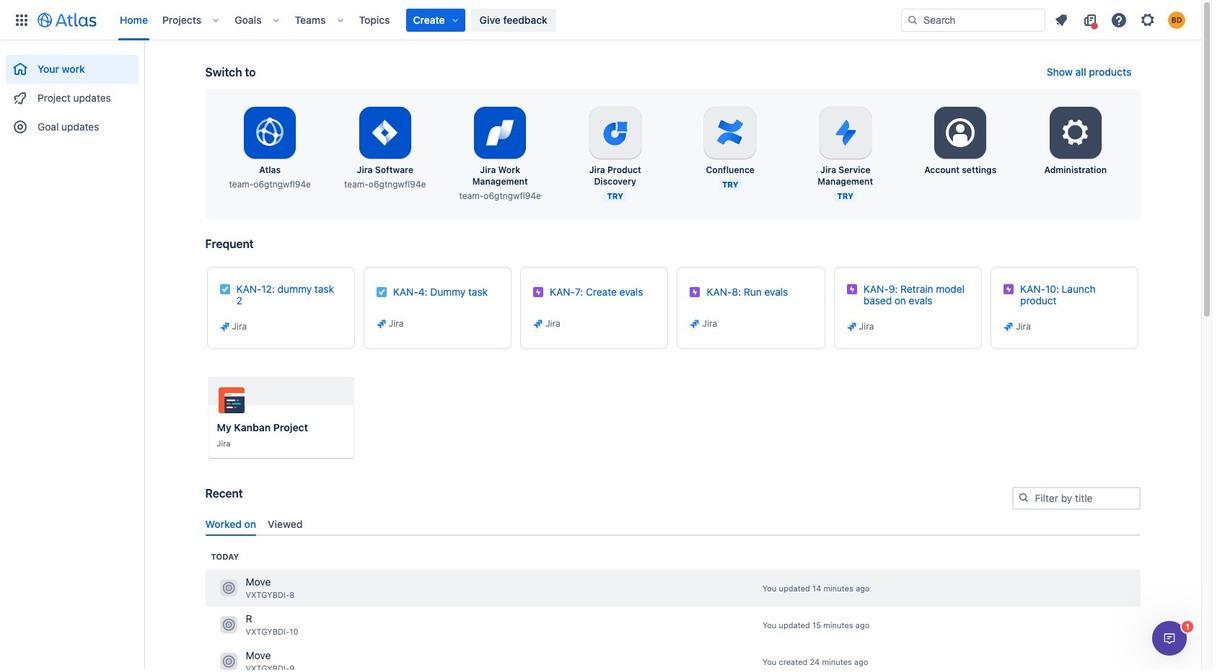 Task type: describe. For each thing, give the bounding box(es) containing it.
top element
[[9, 0, 901, 40]]

1 townsquare image from the top
[[220, 580, 237, 597]]

account image
[[1168, 11, 1186, 29]]

search image
[[1018, 492, 1029, 504]]

1 horizontal spatial settings image
[[1140, 11, 1157, 29]]

settings image
[[943, 115, 978, 150]]

townsquare image
[[220, 653, 237, 670]]

notifications image
[[1053, 11, 1070, 29]]

Filter by title field
[[1014, 489, 1139, 509]]



Task type: locate. For each thing, give the bounding box(es) containing it.
0 vertical spatial townsquare image
[[220, 580, 237, 597]]

Search field
[[901, 8, 1046, 31]]

tab list
[[200, 512, 1146, 536]]

jira image
[[376, 318, 387, 330], [376, 318, 387, 330], [533, 318, 544, 330], [219, 321, 231, 333], [846, 321, 858, 333], [1003, 321, 1015, 333], [1003, 321, 1015, 333]]

group
[[6, 40, 139, 146]]

search image
[[907, 14, 919, 26]]

1 vertical spatial townsquare image
[[220, 617, 237, 634]]

jira image
[[533, 318, 544, 330], [690, 318, 701, 330], [690, 318, 701, 330], [219, 321, 231, 333], [846, 321, 858, 333]]

switch to... image
[[13, 11, 30, 29]]

2 townsquare image from the top
[[220, 617, 237, 634]]

0 vertical spatial settings image
[[1140, 11, 1157, 29]]

dialog
[[1153, 621, 1187, 656]]

help image
[[1111, 11, 1128, 29]]

settings image
[[1140, 11, 1157, 29], [1059, 115, 1093, 150]]

1 vertical spatial settings image
[[1059, 115, 1093, 150]]

banner
[[0, 0, 1202, 40]]

heading
[[211, 551, 239, 563]]

townsquare image
[[220, 580, 237, 597], [220, 617, 237, 634]]

None search field
[[901, 8, 1046, 31]]

0 horizontal spatial settings image
[[1059, 115, 1093, 150]]



Task type: vqa. For each thing, say whether or not it's contained in the screenshot.
the Create
no



